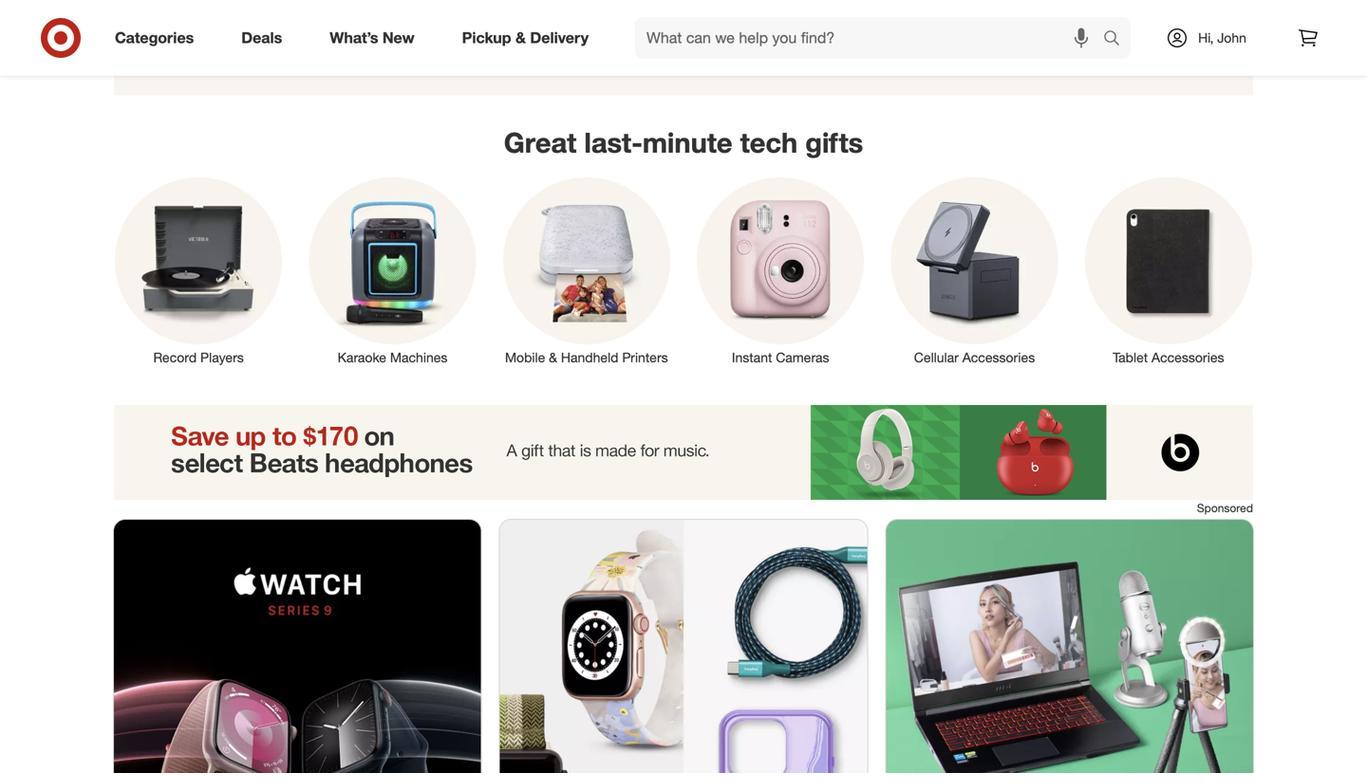 Task type: describe. For each thing, give the bounding box(es) containing it.
4 add to cart button from the left
[[709, 31, 862, 61]]

search
[[1095, 30, 1141, 49]]

karaoke machines link
[[296, 174, 490, 368]]

john
[[1218, 29, 1247, 46]]

cellular accessories
[[914, 349, 1035, 366]]

cart for 2nd add to cart button from the right
[[794, 39, 816, 53]]

record players
[[153, 349, 244, 366]]

accessories for cellular accessories
[[963, 349, 1035, 366]]

accessories for tablet accessories
[[1152, 349, 1225, 366]]

& for pickup
[[516, 29, 526, 47]]

pickup & delivery
[[462, 29, 589, 47]]

what's new
[[330, 29, 415, 47]]

great last-minute tech gifts
[[504, 126, 863, 160]]

to for 4th add to cart button from the right
[[406, 39, 417, 53]]

mobile
[[505, 349, 545, 366]]

categories
[[115, 29, 194, 47]]

great
[[504, 126, 577, 160]]

instant cameras
[[732, 349, 829, 366]]

add to cart for first add to cart button
[[194, 39, 255, 53]]

pickup
[[462, 29, 511, 47]]

mobile & handheld printers link
[[490, 174, 684, 368]]

search button
[[1095, 17, 1141, 63]]

minute
[[643, 126, 733, 160]]

gifts
[[806, 126, 863, 160]]

add for first add to cart button
[[194, 39, 216, 53]]

add to cart for third add to cart button
[[568, 39, 629, 53]]

add for 2nd add to cart button from the right
[[755, 39, 777, 53]]

to for third add to cart button
[[593, 39, 604, 53]]

karaoke
[[338, 349, 386, 366]]

tablet accessories
[[1113, 349, 1225, 366]]

pickup & delivery link
[[446, 17, 613, 59]]

& for mobile
[[549, 349, 557, 366]]

what's
[[330, 29, 378, 47]]

tablet
[[1113, 349, 1148, 366]]

cellular
[[914, 349, 959, 366]]

cart for third add to cart button
[[607, 39, 629, 53]]



Task type: locate. For each thing, give the bounding box(es) containing it.
4 cart from the left
[[794, 39, 816, 53]]

to for first add to cart button
[[219, 39, 230, 53]]

carousel region
[[114, 0, 1253, 111]]

2 add to cart from the left
[[381, 39, 442, 53]]

machines
[[390, 349, 448, 366]]

add to cart
[[194, 39, 255, 53], [381, 39, 442, 53], [568, 39, 629, 53], [755, 39, 816, 53], [1129, 39, 1190, 53]]

deals link
[[225, 17, 306, 59]]

3 add from the left
[[568, 39, 590, 53]]

handheld
[[561, 349, 619, 366]]

1 horizontal spatial accessories
[[1152, 349, 1225, 366]]

2 cart from the left
[[420, 39, 442, 53]]

0 vertical spatial &
[[516, 29, 526, 47]]

record
[[153, 349, 197, 366]]

sponsored
[[1197, 501, 1253, 516]]

1 cart from the left
[[233, 39, 255, 53]]

1 add to cart from the left
[[194, 39, 255, 53]]

accessories
[[963, 349, 1035, 366], [1152, 349, 1225, 366]]

& right pickup
[[516, 29, 526, 47]]

3 add to cart button from the left
[[522, 31, 675, 61]]

add
[[194, 39, 216, 53], [381, 39, 403, 53], [568, 39, 590, 53], [755, 39, 777, 53], [1129, 39, 1151, 53]]

cellular accessories link
[[878, 174, 1072, 368]]

& right mobile
[[549, 349, 557, 366]]

1 vertical spatial &
[[549, 349, 557, 366]]

add for 4th add to cart button from the right
[[381, 39, 403, 53]]

2 add from the left
[[381, 39, 403, 53]]

5 to from the left
[[1154, 39, 1165, 53]]

hi,
[[1198, 29, 1214, 46]]

categories link
[[99, 17, 218, 59]]

4 add from the left
[[755, 39, 777, 53]]

instant cameras link
[[684, 174, 878, 368]]

what's new link
[[314, 17, 438, 59]]

add to cart for 4th add to cart button from the right
[[381, 39, 442, 53]]

tech
[[740, 126, 798, 160]]

3 to from the left
[[593, 39, 604, 53]]

deals
[[241, 29, 282, 47]]

0 horizontal spatial &
[[516, 29, 526, 47]]

karaoke machines
[[338, 349, 448, 366]]

1 to from the left
[[219, 39, 230, 53]]

add to cart button
[[148, 31, 301, 61], [335, 31, 488, 61], [522, 31, 675, 61], [709, 31, 862, 61], [1083, 31, 1236, 61]]

2 add to cart button from the left
[[335, 31, 488, 61]]

5 add to cart button from the left
[[1083, 31, 1236, 61]]

instant
[[732, 349, 772, 366]]

3 add to cart from the left
[[568, 39, 629, 53]]

1 accessories from the left
[[963, 349, 1035, 366]]

accessories right "tablet"
[[1152, 349, 1225, 366]]

cameras
[[776, 349, 829, 366]]

4 to from the left
[[780, 39, 791, 53]]

add to cart for 1st add to cart button from right
[[1129, 39, 1190, 53]]

0 horizontal spatial accessories
[[963, 349, 1035, 366]]

new
[[383, 29, 415, 47]]

1 add from the left
[[194, 39, 216, 53]]

What can we help you find? suggestions appear below search field
[[635, 17, 1108, 59]]

players
[[200, 349, 244, 366]]

accessories right cellular
[[963, 349, 1035, 366]]

1 horizontal spatial &
[[549, 349, 557, 366]]

2 to from the left
[[406, 39, 417, 53]]

& inside pickup & delivery link
[[516, 29, 526, 47]]

tablet accessories link
[[1072, 174, 1266, 368]]

mobile & handheld printers
[[505, 349, 668, 366]]

cart for 4th add to cart button from the right
[[420, 39, 442, 53]]

to
[[219, 39, 230, 53], [406, 39, 417, 53], [593, 39, 604, 53], [780, 39, 791, 53], [1154, 39, 1165, 53]]

delivery
[[530, 29, 589, 47]]

5 add to cart from the left
[[1129, 39, 1190, 53]]

& inside mobile & handheld printers link
[[549, 349, 557, 366]]

to for 1st add to cart button from right
[[1154, 39, 1165, 53]]

advertisement region
[[114, 406, 1253, 500]]

to for 2nd add to cart button from the right
[[780, 39, 791, 53]]

&
[[516, 29, 526, 47], [549, 349, 557, 366]]

cart
[[233, 39, 255, 53], [420, 39, 442, 53], [607, 39, 629, 53], [794, 39, 816, 53], [1168, 39, 1190, 53]]

cart for first add to cart button
[[233, 39, 255, 53]]

record players link
[[102, 174, 296, 368]]

add to cart for 2nd add to cart button from the right
[[755, 39, 816, 53]]

accessories inside tablet accessories link
[[1152, 349, 1225, 366]]

accessories inside cellular accessories 'link'
[[963, 349, 1035, 366]]

last-
[[584, 126, 643, 160]]

5 cart from the left
[[1168, 39, 1190, 53]]

5 add from the left
[[1129, 39, 1151, 53]]

3 cart from the left
[[607, 39, 629, 53]]

1 add to cart button from the left
[[148, 31, 301, 61]]

cart for 1st add to cart button from right
[[1168, 39, 1190, 53]]

add for third add to cart button
[[568, 39, 590, 53]]

add for 1st add to cart button from right
[[1129, 39, 1151, 53]]

4 add to cart from the left
[[755, 39, 816, 53]]

printers
[[622, 349, 668, 366]]

2 accessories from the left
[[1152, 349, 1225, 366]]

hi, john
[[1198, 29, 1247, 46]]



Task type: vqa. For each thing, say whether or not it's contained in the screenshot.
/
no



